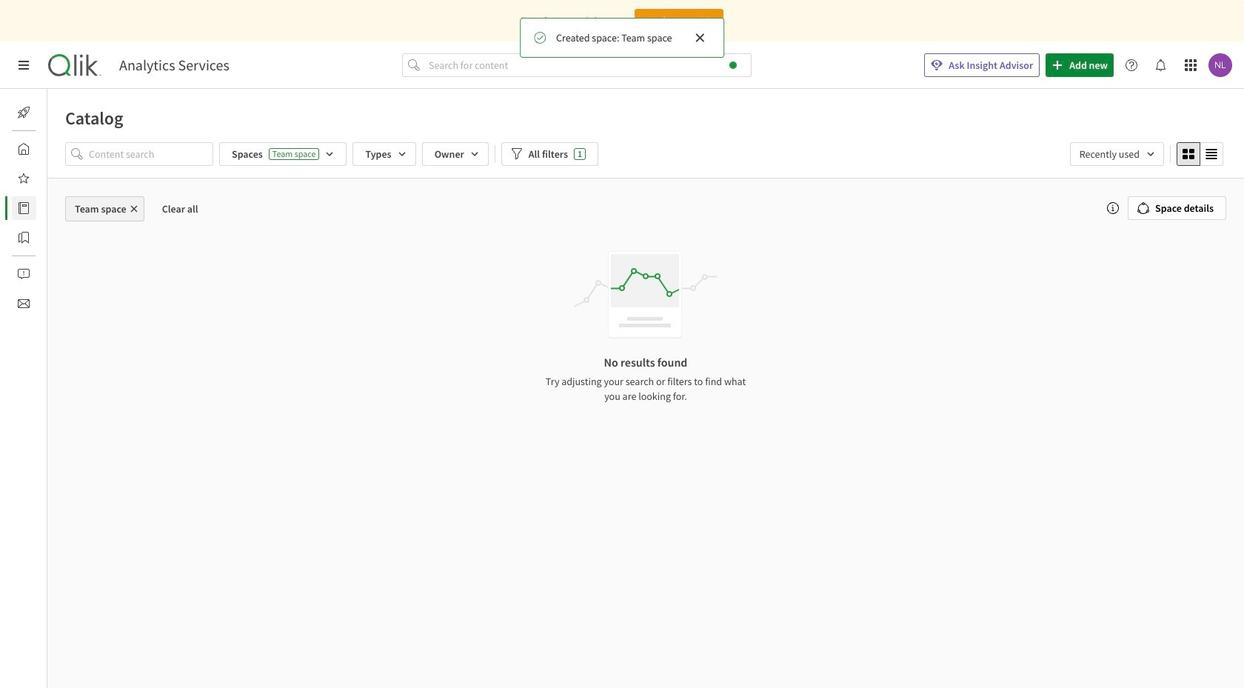 Task type: describe. For each thing, give the bounding box(es) containing it.
analytics services element
[[119, 56, 230, 74]]

catalog image
[[18, 202, 30, 214]]

noah lott image
[[1209, 53, 1233, 77]]

switch view group
[[1177, 142, 1224, 166]]

Content search text field
[[89, 142, 213, 166]]

tile view image
[[1183, 148, 1195, 160]]

home image
[[18, 143, 30, 155]]

navigation pane element
[[0, 95, 47, 322]]

favorites image
[[18, 173, 30, 184]]



Task type: locate. For each thing, give the bounding box(es) containing it.
getting started image
[[18, 107, 30, 119]]

none field inside filters region
[[1070, 142, 1165, 166]]

collections image
[[18, 232, 30, 244]]

alerts image
[[18, 268, 30, 280]]

open sidebar menu image
[[18, 59, 30, 71]]

list view image
[[1206, 148, 1218, 160]]

alert
[[520, 18, 724, 58]]

filters region
[[47, 139, 1245, 178]]

None field
[[1070, 142, 1165, 166]]

home badge image
[[730, 61, 737, 69]]

Search for content text field
[[426, 53, 752, 77]]

subscriptions image
[[18, 298, 30, 310]]



Task type: vqa. For each thing, say whether or not it's contained in the screenshot.
Field
yes



